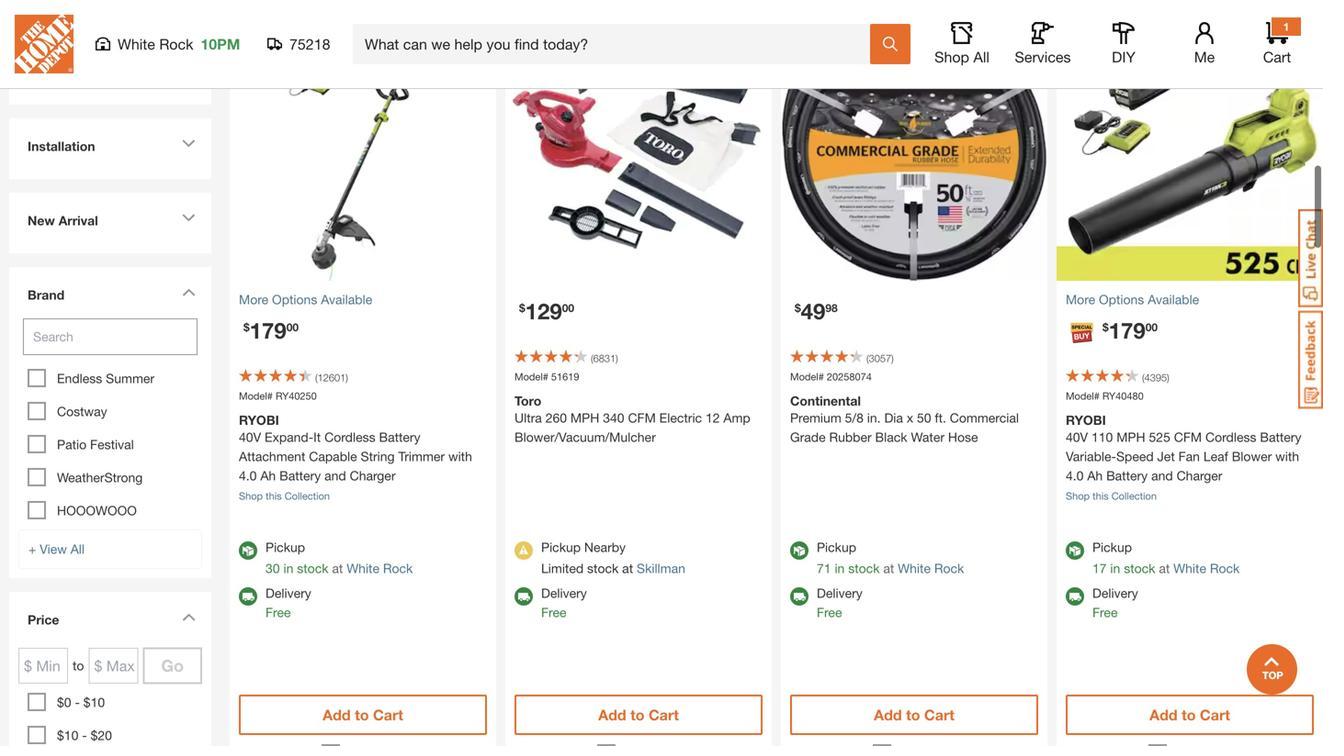 Task type: locate. For each thing, give the bounding box(es) containing it.
cfm inside ryobi 40v 110 mph 525 cfm cordless battery variable-speed jet fan leaf blower with 4.0 ah battery and charger shop this collection
[[1174, 430, 1202, 445]]

available for pickup image for 71 in stock
[[790, 542, 809, 560]]

1 caret icon image from the top
[[182, 140, 196, 148]]

pickup up 71
[[817, 540, 856, 555]]

free down limited
[[541, 605, 566, 621]]

0 horizontal spatial 179
[[250, 317, 286, 344]]

to for pickup 17 in stock at white rock
[[1182, 707, 1196, 724]]

1 horizontal spatial best seller
[[790, 20, 856, 35]]

toro
[[515, 394, 541, 409]]

1 horizontal spatial and
[[1151, 469, 1173, 484]]

3 at from the left
[[883, 561, 894, 577]]

shop this collection link down variable-
[[1066, 491, 1157, 503]]

pickup up "30"
[[266, 540, 305, 555]]

add for 17 in stock
[[1150, 707, 1178, 724]]

1 horizontal spatial seller
[[822, 20, 856, 35]]

pickup for 71
[[817, 540, 856, 555]]

delivery down 71
[[817, 586, 863, 601]]

1 horizontal spatial with
[[1275, 449, 1299, 464]]

pickup inside pickup 17 in stock at white rock
[[1092, 540, 1132, 555]]

options up ( 4395 )
[[1099, 292, 1144, 307]]

0 horizontal spatial in
[[283, 561, 293, 577]]

1 horizontal spatial white rock link
[[898, 561, 964, 577]]

$0
[[57, 696, 71, 711]]

add for 71 in stock
[[874, 707, 902, 724]]

available shipping image for 30 in stock
[[239, 588, 257, 606]]

add to cart button for 71 in stock
[[790, 696, 1038, 736]]

1 cordless from the left
[[324, 430, 375, 445]]

0 horizontal spatial 4.0
[[239, 469, 257, 484]]

1 vertical spatial $10
[[57, 729, 78, 744]]

stock
[[297, 561, 328, 577], [587, 561, 619, 577], [848, 561, 880, 577], [1124, 561, 1155, 577]]

1 horizontal spatial collection
[[1111, 491, 1157, 503]]

10pm
[[201, 35, 240, 53]]

20258074
[[827, 371, 872, 383]]

cfm inside toro ultra 260 mph 340 cfm electric 12 amp blower/vacuum/mulcher
[[628, 411, 656, 426]]

0 vertical spatial -
[[75, 696, 80, 711]]

all left services at the right top of the page
[[973, 48, 989, 66]]

ultra
[[515, 411, 542, 426]]

2 cordless from the left
[[1205, 430, 1256, 445]]

2 add to cart button from the left
[[515, 696, 763, 736]]

2 in from the left
[[835, 561, 845, 577]]

2 more options available link from the left
[[1066, 290, 1314, 310]]

1 horizontal spatial -
[[82, 729, 87, 744]]

1 horizontal spatial available
[[1148, 292, 1199, 307]]

2 available for pickup image from the left
[[790, 542, 809, 560]]

at inside pickup 17 in stock at white rock
[[1159, 561, 1170, 577]]

1 add to cart from the left
[[323, 707, 403, 724]]

more options available link up ( 12601 )
[[239, 290, 487, 310]]

0 horizontal spatial $ 179 00
[[243, 317, 299, 344]]

2 free from the left
[[541, 605, 566, 621]]

festival
[[90, 437, 134, 453]]

mph up blower/vacuum/mulcher
[[571, 411, 599, 426]]

me button
[[1175, 22, 1234, 66]]

4 caret icon image from the top
[[182, 614, 196, 622]]

star symbol image down 'review rating' link
[[69, 32, 96, 59]]

shop inside ryobi 40v expand-it cordless battery attachment capable string trimmer with 4.0 ah battery and charger shop this collection
[[239, 491, 263, 503]]

white inside pickup 17 in stock at white rock
[[1173, 561, 1206, 577]]

40v up variable-
[[1066, 430, 1088, 445]]

1 charger from the left
[[350, 469, 396, 484]]

179 up model# ry40250
[[250, 317, 286, 344]]

$20
[[91, 729, 112, 744]]

$10 - $20
[[57, 729, 112, 744]]

pickup nearby limited stock at skillman
[[541, 540, 685, 577]]

shop this collection link down attachment
[[239, 491, 330, 503]]

pickup inside pickup nearby limited stock at skillman
[[541, 540, 581, 555]]

at inside pickup 30 in stock at white rock
[[332, 561, 343, 577]]

1 horizontal spatial cfm
[[1174, 430, 1202, 445]]

40v for 40v expand-it cordless battery attachment capable string trimmer with 4.0 ah battery and charger
[[239, 430, 261, 445]]

1 horizontal spatial in
[[835, 561, 845, 577]]

add for 30 in stock
[[323, 707, 351, 724]]

( for 4395
[[1142, 372, 1144, 384]]

options up ( 12601 )
[[272, 292, 317, 307]]

ryobi up 110
[[1066, 413, 1106, 428]]

model# for model# 20258074
[[790, 371, 824, 383]]

white right "30"
[[347, 561, 379, 577]]

1 horizontal spatial 00
[[562, 302, 574, 315]]

ah down variable-
[[1087, 469, 1103, 484]]

best for 49
[[790, 20, 818, 35]]

and
[[324, 469, 346, 484], [1151, 469, 1173, 484]]

2 available shipping image from the left
[[515, 588, 533, 606]]

in inside pickup 30 in stock at white rock
[[283, 561, 293, 577]]

rock for pickup 71 in stock at white rock
[[934, 561, 964, 577]]

continental
[[790, 394, 861, 409]]

1 horizontal spatial all
[[973, 48, 989, 66]]

2 and from the left
[[1151, 469, 1173, 484]]

brand
[[28, 288, 64, 303]]

seller for 49
[[822, 20, 856, 35]]

1 this from the left
[[266, 491, 282, 503]]

with
[[448, 449, 472, 464], [1275, 449, 1299, 464]]

1 free from the left
[[266, 605, 291, 621]]

mph inside ryobi 40v 110 mph 525 cfm cordless battery variable-speed jet fan leaf blower with 4.0 ah battery and charger shop this collection
[[1117, 430, 1145, 445]]

add to cart button
[[239, 696, 487, 736], [515, 696, 763, 736], [790, 696, 1038, 736], [1066, 696, 1314, 736]]

2 options from the left
[[1099, 292, 1144, 307]]

1 collection from the left
[[285, 491, 330, 503]]

2 star symbol image from the left
[[69, 32, 96, 59]]

stock inside pickup 17 in stock at white rock
[[1124, 561, 1155, 577]]

4 delivery from the left
[[1092, 586, 1138, 601]]

0 horizontal spatial cordless
[[324, 430, 375, 445]]

0 horizontal spatial with
[[448, 449, 472, 464]]

1 horizontal spatial $ 179 00
[[1103, 317, 1158, 344]]

white
[[118, 35, 155, 53], [347, 561, 379, 577], [898, 561, 931, 577], [1173, 561, 1206, 577]]

battery down 'speed'
[[1106, 469, 1148, 484]]

1 more options available link from the left
[[239, 290, 487, 310]]

cordless up leaf
[[1205, 430, 1256, 445]]

$10
[[83, 696, 105, 711], [57, 729, 78, 744]]

star symbol image
[[41, 32, 69, 59], [69, 32, 96, 59], [96, 32, 124, 59], [124, 32, 152, 59]]

add to cart
[[323, 707, 403, 724], [598, 707, 679, 724], [874, 707, 954, 724], [1150, 707, 1230, 724]]

delivery down limited
[[541, 586, 587, 601]]

ry40480
[[1102, 390, 1144, 402]]

star symbol image up please
[[41, 32, 69, 59]]

1 seller from the left
[[546, 20, 581, 35]]

dia
[[884, 411, 903, 426]]

delivery for nearby
[[541, 586, 587, 601]]

71
[[817, 561, 831, 577]]

ah inside ryobi 40v 110 mph 525 cfm cordless battery variable-speed jet fan leaf blower with 4.0 ah battery and charger shop this collection
[[1087, 469, 1103, 484]]

stock inside pickup 71 in stock at white rock
[[848, 561, 880, 577]]

shop inside button
[[934, 48, 969, 66]]

4 add to cart from the left
[[1150, 707, 1230, 724]]

2 4.0 from the left
[[1066, 469, 1084, 484]]

1 horizontal spatial shop
[[934, 48, 969, 66]]

pickup 71 in stock at white rock
[[817, 540, 964, 577]]

2 horizontal spatial shop
[[1066, 491, 1090, 503]]

white up a
[[118, 35, 155, 53]]

$ up model# 51619
[[519, 302, 525, 315]]

2 delivery free from the left
[[541, 586, 587, 621]]

available for pickup image
[[239, 542, 257, 560], [790, 542, 809, 560], [1066, 542, 1084, 560]]

- right $0
[[75, 696, 80, 711]]

stock for 30 in stock
[[297, 561, 328, 577]]

2 pickup from the left
[[541, 540, 581, 555]]

at inside pickup 71 in stock at white rock
[[883, 561, 894, 577]]

$ inside the $ 49 98
[[795, 302, 801, 315]]

model# up toro
[[515, 371, 548, 383]]

3 star symbol image from the left
[[96, 32, 124, 59]]

white right 71
[[898, 561, 931, 577]]

star symbol image up please choose a rating
[[96, 32, 124, 59]]

0 horizontal spatial available
[[321, 292, 372, 307]]

feedback link image
[[1298, 311, 1323, 410]]

$
[[519, 302, 525, 315], [795, 302, 801, 315], [243, 321, 250, 334], [1103, 321, 1109, 334]]

caret icon image for installation
[[182, 140, 196, 148]]

free
[[266, 605, 291, 621], [541, 605, 566, 621], [817, 605, 842, 621], [1092, 605, 1118, 621]]

4.0
[[239, 469, 257, 484], [1066, 469, 1084, 484]]

1 horizontal spatial $10
[[83, 696, 105, 711]]

1 horizontal spatial charger
[[1177, 469, 1222, 484]]

cfm up fan
[[1174, 430, 1202, 445]]

best for 129
[[515, 20, 542, 35]]

1 available shipping image from the left
[[239, 588, 257, 606]]

4.0 down attachment
[[239, 469, 257, 484]]

pickup inside pickup 30 in stock at white rock
[[266, 540, 305, 555]]

3 white rock link from the left
[[1173, 561, 1240, 577]]

at right 71
[[883, 561, 894, 577]]

1 best from the left
[[515, 20, 542, 35]]

0 horizontal spatial 40v
[[239, 430, 261, 445]]

1 horizontal spatial ah
[[1087, 469, 1103, 484]]

$ 179 00 up model# ry40250
[[243, 317, 299, 344]]

shop this collection link for this
[[239, 491, 330, 503]]

free down 71
[[817, 605, 842, 621]]

00 up 4395 in the right of the page
[[1145, 321, 1158, 334]]

2 at from the left
[[622, 561, 633, 577]]

go
[[161, 657, 184, 676]]

40v up attachment
[[239, 430, 261, 445]]

patio festival link
[[57, 437, 134, 453]]

available shipping image
[[790, 588, 809, 606], [1066, 588, 1084, 606]]

shop down attachment
[[239, 491, 263, 503]]

white inside pickup 30 in stock at white rock
[[347, 561, 379, 577]]

( 4395 )
[[1142, 372, 1169, 384]]

0 horizontal spatial cfm
[[628, 411, 656, 426]]

collection
[[285, 491, 330, 503], [1111, 491, 1157, 503]]

white inside pickup 71 in stock at white rock
[[898, 561, 931, 577]]

2 shop this collection link from the left
[[1066, 491, 1157, 503]]

available for pickup image left pickup 71 in stock at white rock
[[790, 542, 809, 560]]

0 horizontal spatial this
[[266, 491, 282, 503]]

options for it
[[272, 292, 317, 307]]

179
[[250, 317, 286, 344], [1109, 317, 1145, 344]]

0 horizontal spatial -
[[75, 696, 80, 711]]

at inside pickup nearby limited stock at skillman
[[622, 561, 633, 577]]

1 horizontal spatial 40v
[[1066, 430, 1088, 445]]

3 delivery from the left
[[817, 586, 863, 601]]

with inside ryobi 40v expand-it cordless battery attachment capable string trimmer with 4.0 ah battery and charger shop this collection
[[448, 449, 472, 464]]

1 horizontal spatial more
[[1066, 292, 1095, 307]]

12
[[706, 411, 720, 426]]

$ 179 00
[[243, 317, 299, 344], [1103, 317, 1158, 344]]

in for 30
[[283, 561, 293, 577]]

2 best seller from the left
[[790, 20, 856, 35]]

1 at from the left
[[332, 561, 343, 577]]

available for pickup image left pickup 30 in stock at white rock
[[239, 542, 257, 560]]

2 add to cart from the left
[[598, 707, 679, 724]]

stock inside pickup nearby limited stock at skillman
[[587, 561, 619, 577]]

3 add from the left
[[874, 707, 902, 724]]

ah inside ryobi 40v expand-it cordless battery attachment capable string trimmer with 4.0 ah battery and charger shop this collection
[[260, 469, 276, 484]]

) for ( 4395 )
[[1167, 372, 1169, 384]]

0 horizontal spatial options
[[272, 292, 317, 307]]

skillman
[[637, 561, 685, 577]]

1 more from the left
[[239, 292, 268, 307]]

2 delivery from the left
[[541, 586, 587, 601]]

1 stock from the left
[[297, 561, 328, 577]]

3 add to cart button from the left
[[790, 696, 1038, 736]]

1 white rock link from the left
[[347, 561, 413, 577]]

2 seller from the left
[[822, 20, 856, 35]]

1 ryobi from the left
[[239, 413, 279, 428]]

1 available shipping image from the left
[[790, 588, 809, 606]]

cordless
[[324, 430, 375, 445], [1205, 430, 1256, 445]]

shop down variable-
[[1066, 491, 1090, 503]]

pickup inside pickup 71 in stock at white rock
[[817, 540, 856, 555]]

4 add from the left
[[1150, 707, 1178, 724]]

0 horizontal spatial more options available
[[239, 292, 372, 307]]

mph up 'speed'
[[1117, 430, 1145, 445]]

0 horizontal spatial shop this collection link
[[239, 491, 330, 503]]

in right "30"
[[283, 561, 293, 577]]

3 available for pickup image from the left
[[1066, 542, 1084, 560]]

expand-
[[265, 430, 313, 445]]

and down capable
[[324, 469, 346, 484]]

cart 1
[[1263, 20, 1291, 66]]

1 horizontal spatial ryobi
[[1066, 413, 1106, 428]]

3 delivery free from the left
[[817, 586, 863, 621]]

the home depot logo image
[[15, 15, 74, 74]]

4 at from the left
[[1159, 561, 1170, 577]]

this down variable-
[[1093, 491, 1109, 503]]

40v inside ryobi 40v expand-it cordless battery attachment capable string trimmer with 4.0 ah battery and charger shop this collection
[[239, 430, 261, 445]]

1 with from the left
[[448, 449, 472, 464]]

add to cart for 71 in stock
[[874, 707, 954, 724]]

costway
[[57, 404, 107, 419]]

delivery for 17
[[1092, 586, 1138, 601]]

best seller for 129
[[515, 20, 581, 35]]

collection down 'speed'
[[1111, 491, 1157, 503]]

1 more options available from the left
[[239, 292, 372, 307]]

in
[[283, 561, 293, 577], [835, 561, 845, 577], [1110, 561, 1120, 577]]

0 horizontal spatial seller
[[546, 20, 581, 35]]

in inside pickup 71 in stock at white rock
[[835, 561, 845, 577]]

1 vertical spatial all
[[70, 542, 85, 557]]

00 up 'ry40250'
[[286, 321, 299, 334]]

3 in from the left
[[1110, 561, 1120, 577]]

0 vertical spatial mph
[[571, 411, 599, 426]]

shop this collection link
[[239, 491, 330, 503], [1066, 491, 1157, 503]]

more options available up ( 12601 )
[[239, 292, 372, 307]]

delivery free for pickup 30 in stock at white rock
[[266, 586, 311, 621]]

ryobi inside ryobi 40v 110 mph 525 cfm cordless battery variable-speed jet fan leaf blower with 4.0 ah battery and charger shop this collection
[[1066, 413, 1106, 428]]

add to cart button for limited stock at
[[515, 696, 763, 736]]

1 horizontal spatial more options available
[[1066, 292, 1199, 307]]

17
[[1092, 561, 1107, 577]]

ryobi 40v 110 mph 525 cfm cordless battery variable-speed jet fan leaf blower with 4.0 ah battery and charger shop this collection
[[1066, 413, 1301, 503]]

more options available up 4395 in the right of the page
[[1066, 292, 1199, 307]]

2 stock from the left
[[587, 561, 619, 577]]

0 horizontal spatial best
[[515, 20, 542, 35]]

1 $ 179 00 from the left
[[243, 317, 299, 344]]

caret icon image inside installation link
[[182, 140, 196, 148]]

and down jet
[[1151, 469, 1173, 484]]

available shipping image
[[239, 588, 257, 606], [515, 588, 533, 606]]

stock right '17'
[[1124, 561, 1155, 577]]

2 horizontal spatial in
[[1110, 561, 1120, 577]]

1 vertical spatial mph
[[1117, 430, 1145, 445]]

1 horizontal spatial available shipping image
[[1066, 588, 1084, 606]]

model# left ry40480
[[1066, 390, 1100, 402]]

1 horizontal spatial this
[[1093, 491, 1109, 503]]

star symbol image
[[152, 32, 179, 59]]

commercial
[[950, 411, 1019, 426]]

available for cordless
[[321, 292, 372, 307]]

charger
[[350, 469, 396, 484], [1177, 469, 1222, 484]]

0 horizontal spatial available shipping image
[[239, 588, 257, 606]]

delivery down "30"
[[266, 586, 311, 601]]

stock down the nearby
[[587, 561, 619, 577]]

summer
[[106, 371, 154, 386]]

40v 110 mph 525 cfm cordless battery variable-speed jet fan leaf blower with 4.0 ah battery and charger image
[[1057, 15, 1323, 281]]

limited
[[541, 561, 584, 577]]

2 ah from the left
[[1087, 469, 1103, 484]]

charger down the string
[[350, 469, 396, 484]]

delivery free for pickup 17 in stock at white rock
[[1092, 586, 1138, 621]]

battery down attachment
[[279, 469, 321, 484]]

179 up 4395 in the right of the page
[[1109, 317, 1145, 344]]

ah down attachment
[[260, 469, 276, 484]]

ryobi down model# ry40250
[[239, 413, 279, 428]]

delivery free down 71
[[817, 586, 863, 621]]

charger down fan
[[1177, 469, 1222, 484]]

rock inside pickup 71 in stock at white rock
[[934, 561, 964, 577]]

available for pickup image for 17 in stock
[[1066, 542, 1084, 560]]

1 available from the left
[[321, 292, 372, 307]]

cordless up capable
[[324, 430, 375, 445]]

pickup
[[266, 540, 305, 555], [541, 540, 581, 555], [817, 540, 856, 555], [1092, 540, 1132, 555]]

caret icon image inside new arrival link
[[182, 214, 196, 222]]

at down the nearby
[[622, 561, 633, 577]]

caret icon image inside brand link
[[182, 289, 196, 297]]

0 horizontal spatial white rock link
[[347, 561, 413, 577]]

0 horizontal spatial and
[[324, 469, 346, 484]]

shop left services at the right top of the page
[[934, 48, 969, 66]]

1 40v from the left
[[239, 430, 261, 445]]

ryobi for expand-
[[239, 413, 279, 428]]

- left $20
[[82, 729, 87, 744]]

( for 3057
[[866, 353, 869, 365]]

4 add to cart button from the left
[[1066, 696, 1314, 736]]

2 with from the left
[[1275, 449, 1299, 464]]

more options available link up 4395 in the right of the page
[[1066, 290, 1314, 310]]

model# for model# ry40250
[[239, 390, 273, 402]]

340
[[603, 411, 624, 426]]

0 horizontal spatial ryobi
[[239, 413, 279, 428]]

cart for pickup nearby limited stock at skillman
[[649, 707, 679, 724]]

with right trimmer
[[448, 449, 472, 464]]

0 horizontal spatial available for pickup image
[[239, 542, 257, 560]]

collection inside ryobi 40v expand-it cordless battery attachment capable string trimmer with 4.0 ah battery and charger shop this collection
[[285, 491, 330, 503]]

$10 - $20 link
[[57, 729, 112, 744]]

0 horizontal spatial shop
[[239, 491, 263, 503]]

1 add to cart button from the left
[[239, 696, 487, 736]]

white right '17'
[[1173, 561, 1206, 577]]

2 this from the left
[[1093, 491, 1109, 503]]

delivery free for pickup nearby limited stock at skillman
[[541, 586, 587, 621]]

0 horizontal spatial collection
[[285, 491, 330, 503]]

4.0 down variable-
[[1066, 469, 1084, 484]]

add to cart for 30 in stock
[[323, 707, 403, 724]]

delivery free down limited
[[541, 586, 587, 621]]

delivery for 30
[[266, 586, 311, 601]]

40v expand-it cordless battery attachment capable string trimmer with 4.0 ah battery and charger image
[[230, 15, 496, 281]]

ryobi 40v expand-it cordless battery attachment capable string trimmer with 4.0 ah battery and charger shop this collection
[[239, 413, 472, 503]]

2 add from the left
[[598, 707, 626, 724]]

pickup for 30
[[266, 540, 305, 555]]

model# ry40480
[[1066, 390, 1144, 402]]

in inside pickup 17 in stock at white rock
[[1110, 561, 1120, 577]]

2 charger from the left
[[1177, 469, 1222, 484]]

delivery free
[[266, 586, 311, 621], [541, 586, 587, 621], [817, 586, 863, 621], [1092, 586, 1138, 621]]

amp
[[723, 411, 750, 426]]

1 available for pickup image from the left
[[239, 542, 257, 560]]

1 horizontal spatial best
[[790, 20, 818, 35]]

stock inside pickup 30 in stock at white rock
[[297, 561, 328, 577]]

available up 4395 in the right of the page
[[1148, 292, 1199, 307]]

this inside ryobi 40v expand-it cordless battery attachment capable string trimmer with 4.0 ah battery and charger shop this collection
[[266, 491, 282, 503]]

cfm for 340
[[628, 411, 656, 426]]

3 free from the left
[[817, 605, 842, 621]]

2 caret icon image from the top
[[182, 214, 196, 222]]

shop all
[[934, 48, 989, 66]]

2 179 from the left
[[1109, 317, 1145, 344]]

1 horizontal spatial 179
[[1109, 317, 1145, 344]]

model# left 'ry40250'
[[239, 390, 273, 402]]

free down '17'
[[1092, 605, 1118, 621]]

go button
[[143, 648, 202, 685]]

5/8
[[845, 411, 864, 426]]

cfm right 340
[[628, 411, 656, 426]]

0 horizontal spatial all
[[70, 542, 85, 557]]

1 star symbol image from the left
[[41, 32, 69, 59]]

in right '17'
[[1110, 561, 1120, 577]]

star symbol image up a
[[124, 32, 152, 59]]

delivery down '17'
[[1092, 586, 1138, 601]]

model# ry40250
[[239, 390, 317, 402]]

1 horizontal spatial available shipping image
[[515, 588, 533, 606]]

4 free from the left
[[1092, 605, 1118, 621]]

more
[[239, 292, 268, 307], [1066, 292, 1095, 307]]

0 horizontal spatial 00
[[286, 321, 299, 334]]

costway link
[[57, 404, 107, 419]]

rock inside pickup 30 in stock at white rock
[[383, 561, 413, 577]]

0 horizontal spatial available shipping image
[[790, 588, 809, 606]]

to
[[73, 659, 84, 674], [355, 707, 369, 724], [630, 707, 645, 724], [906, 707, 920, 724], [1182, 707, 1196, 724]]

$ up model# ry40250
[[243, 321, 250, 334]]

more options available link for cfm
[[1066, 290, 1314, 310]]

at right "30"
[[332, 561, 343, 577]]

1 and from the left
[[324, 469, 346, 484]]

white rock link
[[347, 561, 413, 577], [898, 561, 964, 577], [1173, 561, 1240, 577]]

best seller
[[515, 20, 581, 35], [790, 20, 856, 35]]

2 horizontal spatial 00
[[1145, 321, 1158, 334]]

charger inside ryobi 40v 110 mph 525 cfm cordless battery variable-speed jet fan leaf blower with 4.0 ah battery and charger shop this collection
[[1177, 469, 1222, 484]]

0 vertical spatial cfm
[[628, 411, 656, 426]]

in right 71
[[835, 561, 845, 577]]

1 4.0 from the left
[[239, 469, 257, 484]]

available up ( 12601 )
[[321, 292, 372, 307]]

4 delivery free from the left
[[1092, 586, 1138, 621]]

$10 right $0
[[83, 696, 105, 711]]

model# up continental
[[790, 371, 824, 383]]

1 shop this collection link from the left
[[239, 491, 330, 503]]

1 vertical spatial -
[[82, 729, 87, 744]]

all right view
[[70, 542, 85, 557]]

white for pickup 71 in stock at white rock
[[898, 561, 931, 577]]

1 horizontal spatial 4.0
[[1066, 469, 1084, 484]]

$ left 98
[[795, 302, 801, 315]]

1 add from the left
[[323, 707, 351, 724]]

stock right "30"
[[297, 561, 328, 577]]

1 horizontal spatial options
[[1099, 292, 1144, 307]]

free down "30"
[[266, 605, 291, 621]]

1 best seller from the left
[[515, 20, 581, 35]]

in for 71
[[835, 561, 845, 577]]

3 pickup from the left
[[817, 540, 856, 555]]

1 pickup from the left
[[266, 540, 305, 555]]

pickup up limited
[[541, 540, 581, 555]]

0 horizontal spatial ah
[[260, 469, 276, 484]]

1 horizontal spatial available for pickup image
[[790, 542, 809, 560]]

rock for pickup 17 in stock at white rock
[[1210, 561, 1240, 577]]

( 6831 )
[[591, 353, 618, 365]]

installation
[[28, 139, 95, 154]]

1 horizontal spatial more options available link
[[1066, 290, 1314, 310]]

rock inside pickup 17 in stock at white rock
[[1210, 561, 1240, 577]]

0 horizontal spatial mph
[[571, 411, 599, 426]]

2 horizontal spatial white rock link
[[1173, 561, 1240, 577]]

1 horizontal spatial mph
[[1117, 430, 1145, 445]]

0 vertical spatial all
[[973, 48, 989, 66]]

$10 down $0
[[57, 729, 78, 744]]

stock for 17 in stock
[[1124, 561, 1155, 577]]

2 40v from the left
[[1066, 430, 1088, 445]]

2 best from the left
[[790, 20, 818, 35]]

with right blower
[[1275, 449, 1299, 464]]

- for $0
[[75, 696, 80, 711]]

shop
[[934, 48, 969, 66], [239, 491, 263, 503], [1066, 491, 1090, 503]]

available for pickup image left pickup 17 in stock at white rock
[[1066, 542, 1084, 560]]

2 more options available from the left
[[1066, 292, 1199, 307]]

$ 179 00 up 4395 in the right of the page
[[1103, 317, 1158, 344]]

stock for limited stock at
[[587, 561, 619, 577]]

2 available from the left
[[1148, 292, 1199, 307]]

0 horizontal spatial more options available link
[[239, 290, 487, 310]]

hooowooo link
[[57, 504, 137, 519]]

0 horizontal spatial charger
[[350, 469, 396, 484]]

caret icon image
[[182, 140, 196, 148], [182, 214, 196, 222], [182, 289, 196, 297], [182, 614, 196, 622]]

1 delivery free from the left
[[266, 586, 311, 621]]

add to cart button for 17 in stock
[[1066, 696, 1314, 736]]

free for pickup 17 in stock at white rock
[[1092, 605, 1118, 621]]

more for 110
[[1066, 292, 1095, 307]]

limited stock for pickup image
[[515, 542, 533, 560]]

1 in from the left
[[283, 561, 293, 577]]

1 horizontal spatial cordless
[[1205, 430, 1256, 445]]

this down attachment
[[266, 491, 282, 503]]

2 ryobi from the left
[[1066, 413, 1106, 428]]

best seller for 49
[[790, 20, 856, 35]]

mph inside toro ultra 260 mph 340 cfm electric 12 amp blower/vacuum/mulcher
[[571, 411, 599, 426]]

40v inside ryobi 40v 110 mph 525 cfm cordless battery variable-speed jet fan leaf blower with 4.0 ah battery and charger shop this collection
[[1066, 430, 1088, 445]]

string
[[361, 449, 395, 464]]

collection inside ryobi 40v 110 mph 525 cfm cordless battery variable-speed jet fan leaf blower with 4.0 ah battery and charger shop this collection
[[1111, 491, 1157, 503]]

3 add to cart from the left
[[874, 707, 954, 724]]

3 caret icon image from the top
[[182, 289, 196, 297]]

ah
[[260, 469, 276, 484], [1087, 469, 1103, 484]]

0 horizontal spatial more
[[239, 292, 268, 307]]

00 up 51619
[[562, 302, 574, 315]]

1 vertical spatial cfm
[[1174, 430, 1202, 445]]

2 collection from the left
[[1111, 491, 1157, 503]]

shop inside ryobi 40v 110 mph 525 cfm cordless battery variable-speed jet fan leaf blower with 4.0 ah battery and charger shop this collection
[[1066, 491, 1090, 503]]

model# for model# ry40480
[[1066, 390, 1100, 402]]

2 white rock link from the left
[[898, 561, 964, 577]]

1 delivery from the left
[[266, 586, 311, 601]]

0 horizontal spatial best seller
[[515, 20, 581, 35]]

2 available shipping image from the left
[[1066, 588, 1084, 606]]

stock right 71
[[848, 561, 880, 577]]

free for pickup nearby limited stock at skillman
[[541, 605, 566, 621]]

caret icon image inside price link
[[182, 614, 196, 622]]

4 star symbol image from the left
[[124, 32, 152, 59]]

continental premium 5/8 in. dia x 50 ft. commercial grade rubber black water hose
[[790, 394, 1019, 445]]

delivery free for pickup 71 in stock at white rock
[[817, 586, 863, 621]]

4 stock from the left
[[1124, 561, 1155, 577]]

4 pickup from the left
[[1092, 540, 1132, 555]]

3 stock from the left
[[848, 561, 880, 577]]

nearby
[[584, 540, 626, 555]]

1 179 from the left
[[250, 317, 286, 344]]

collection down capable
[[285, 491, 330, 503]]

-
[[75, 696, 80, 711], [82, 729, 87, 744]]

2 more from the left
[[1066, 292, 1095, 307]]

pickup up '17'
[[1092, 540, 1132, 555]]

1 options from the left
[[272, 292, 317, 307]]

1 horizontal spatial shop this collection link
[[1066, 491, 1157, 503]]

delivery free down '17'
[[1092, 586, 1138, 621]]

2 horizontal spatial available for pickup image
[[1066, 542, 1084, 560]]

more options available link
[[239, 290, 487, 310], [1066, 290, 1314, 310]]

1 ah from the left
[[260, 469, 276, 484]]

shop this collection link for battery
[[1066, 491, 1157, 503]]

cfm
[[628, 411, 656, 426], [1174, 430, 1202, 445]]

ryobi inside ryobi 40v expand-it cordless battery attachment capable string trimmer with 4.0 ah battery and charger shop this collection
[[239, 413, 279, 428]]

at right '17'
[[1159, 561, 1170, 577]]

options
[[272, 292, 317, 307], [1099, 292, 1144, 307]]

battery up blower
[[1260, 430, 1301, 445]]

delivery free down "30"
[[266, 586, 311, 621]]

) for ( 12601 )
[[346, 372, 348, 384]]



Task type: vqa. For each thing, say whether or not it's contained in the screenshot.
any
no



Task type: describe. For each thing, give the bounding box(es) containing it.
( for 12601
[[315, 372, 318, 384]]

( for 6831
[[591, 353, 593, 365]]

white rock link for pickup 71 in stock at white rock
[[898, 561, 964, 577]]

water
[[911, 430, 945, 445]]

new arrival
[[28, 213, 98, 228]]

model# for model# 51619
[[515, 371, 548, 383]]

diy
[[1112, 48, 1136, 66]]

cordless inside ryobi 40v 110 mph 525 cfm cordless battery variable-speed jet fan leaf blower with 4.0 ah battery and charger shop this collection
[[1205, 430, 1256, 445]]

ultra 260 mph 340 cfm electric 12 amp blower/vacuum/mulcher image
[[505, 15, 772, 281]]

more for expand-
[[239, 292, 268, 307]]

weatherstrong link
[[57, 470, 143, 486]]

review rating link
[[28, 0, 147, 18]]

- for $10
[[82, 729, 87, 744]]

toro ultra 260 mph 340 cfm electric 12 amp blower/vacuum/mulcher
[[515, 394, 750, 445]]

review
[[28, 0, 72, 16]]

( 12601 )
[[315, 372, 348, 384]]

this inside ryobi 40v 110 mph 525 cfm cordless battery variable-speed jet fan leaf blower with 4.0 ah battery and charger shop this collection
[[1093, 491, 1109, 503]]

$ up model# ry40480
[[1103, 321, 1109, 334]]

and inside ryobi 40v expand-it cordless battery attachment capable string trimmer with 4.0 ah battery and charger shop this collection
[[324, 469, 346, 484]]

and inside ryobi 40v 110 mph 525 cfm cordless battery variable-speed jet fan leaf blower with 4.0 ah battery and charger shop this collection
[[1151, 469, 1173, 484]]

+
[[28, 542, 36, 557]]

4.0 inside ryobi 40v expand-it cordless battery attachment capable string trimmer with 4.0 ah battery and charger shop this collection
[[239, 469, 257, 484]]

premium 5/8 in. dia x 50 ft. commercial grade rubber black water hose image
[[781, 15, 1047, 281]]

white rock 10pm
[[118, 35, 240, 53]]

with inside ryobi 40v 110 mph 525 cfm cordless battery variable-speed jet fan leaf blower with 4.0 ah battery and charger shop this collection
[[1275, 449, 1299, 464]]

110
[[1092, 430, 1113, 445]]

electric
[[659, 411, 702, 426]]

mph for 340
[[571, 411, 599, 426]]

mph for 525
[[1117, 430, 1145, 445]]

rating
[[76, 0, 116, 16]]

0 vertical spatial $10
[[83, 696, 105, 711]]

available shipping image for 71 in stock
[[790, 588, 809, 606]]

rating
[[143, 74, 176, 89]]

please choose a rating
[[45, 74, 176, 89]]

premium
[[790, 411, 841, 426]]

variable-
[[1066, 449, 1116, 464]]

available for 525
[[1148, 292, 1199, 307]]

patio
[[57, 437, 87, 453]]

exclusive
[[1066, 20, 1124, 35]]

options for mph
[[1099, 292, 1144, 307]]

leaf
[[1204, 449, 1228, 464]]

grade
[[790, 430, 826, 445]]

model# 20258074
[[790, 371, 872, 383]]

75218 button
[[267, 35, 331, 53]]

skillman link
[[637, 561, 685, 577]]

patio festival
[[57, 437, 134, 453]]

white rock link for pickup 17 in stock at white rock
[[1173, 561, 1240, 577]]

caret icon image for price
[[182, 614, 196, 622]]

available for pickup image for 30 in stock
[[239, 542, 257, 560]]

brand link
[[18, 277, 202, 319]]

129
[[525, 298, 562, 324]]

) for ( 6831 )
[[616, 353, 618, 365]]

2 $ 179 00 from the left
[[1103, 317, 1158, 344]]

to for pickup 71 in stock at white rock
[[906, 707, 920, 724]]

hooowooo
[[57, 504, 137, 519]]

price-range-upperBound telephone field
[[89, 649, 138, 685]]

attachment
[[239, 449, 305, 464]]

in.
[[867, 411, 881, 426]]

What can we help you find today? search field
[[365, 25, 869, 63]]

all inside + view all link
[[70, 542, 85, 557]]

all inside shop all button
[[973, 48, 989, 66]]

+ view all link
[[18, 530, 202, 570]]

0 horizontal spatial $10
[[57, 729, 78, 744]]

pickup 30 in stock at white rock
[[266, 540, 413, 577]]

$ inside the $ 129 00
[[519, 302, 525, 315]]

50
[[917, 411, 931, 426]]

weatherstrong
[[57, 470, 143, 486]]

260
[[545, 411, 567, 426]]

525
[[1149, 430, 1170, 445]]

stock for 71 in stock
[[848, 561, 880, 577]]

cordless inside ryobi 40v expand-it cordless battery attachment capable string trimmer with 4.0 ah battery and charger shop this collection
[[324, 430, 375, 445]]

blower/vacuum/mulcher
[[515, 430, 656, 445]]

add to cart for limited stock at
[[598, 707, 679, 724]]

blower
[[1232, 449, 1272, 464]]

Search text field
[[23, 319, 198, 356]]

75218
[[289, 35, 330, 53]]

+ view all
[[28, 542, 85, 557]]

free for pickup 30 in stock at white rock
[[266, 605, 291, 621]]

at for 17 in stock
[[1159, 561, 1170, 577]]

49
[[801, 298, 825, 324]]

delivery for 71
[[817, 586, 863, 601]]

free for pickup 71 in stock at white rock
[[817, 605, 842, 621]]

rock for pickup 30 in stock at white rock
[[383, 561, 413, 577]]

x
[[907, 411, 913, 426]]

view
[[40, 542, 67, 557]]

caret icon image for brand
[[182, 289, 196, 297]]

add to cart for 17 in stock
[[1150, 707, 1230, 724]]

please
[[45, 74, 83, 89]]

4.0 inside ryobi 40v 110 mph 525 cfm cordless battery variable-speed jet fan leaf blower with 4.0 ah battery and charger shop this collection
[[1066, 469, 1084, 484]]

available shipping image for 17 in stock
[[1066, 588, 1084, 606]]

at for 30 in stock
[[332, 561, 343, 577]]

cart for pickup 71 in stock at white rock
[[924, 707, 954, 724]]

price link
[[18, 602, 202, 644]]

( 3057 )
[[866, 353, 894, 365]]

$ 129 00
[[519, 298, 574, 324]]

add to cart button for 30 in stock
[[239, 696, 487, 736]]

pickup for 17
[[1092, 540, 1132, 555]]

98
[[825, 302, 838, 315]]

in for 17
[[1110, 561, 1120, 577]]

$0 - $10
[[57, 696, 105, 711]]

available shipping image for limited stock at
[[515, 588, 533, 606]]

6831
[[593, 353, 616, 365]]

30
[[266, 561, 280, 577]]

new
[[28, 213, 55, 228]]

12601
[[318, 372, 346, 384]]

fan
[[1178, 449, 1200, 464]]

ry40250
[[276, 390, 317, 402]]

ft.
[[935, 411, 946, 426]]

speed
[[1116, 449, 1154, 464]]

shop all button
[[933, 22, 991, 66]]

installation link
[[18, 128, 202, 170]]

battery up trimmer
[[379, 430, 420, 445]]

arrival
[[59, 213, 98, 228]]

trimmer
[[398, 449, 445, 464]]

it
[[313, 430, 321, 445]]

at for 71 in stock
[[883, 561, 894, 577]]

a
[[133, 74, 139, 89]]

$0 - $10 link
[[57, 696, 105, 711]]

white for pickup 30 in stock at white rock
[[347, 561, 379, 577]]

white rock link for pickup 30 in stock at white rock
[[347, 561, 413, 577]]

00 inside the $ 129 00
[[562, 302, 574, 315]]

white for pickup 17 in stock at white rock
[[1173, 561, 1206, 577]]

pickup for nearby
[[541, 540, 581, 555]]

seller for 129
[[546, 20, 581, 35]]

endless summer link
[[57, 371, 154, 386]]

choose
[[87, 74, 129, 89]]

add for limited stock at
[[598, 707, 626, 724]]

40v for 40v 110 mph 525 cfm cordless battery variable-speed jet fan leaf blower with 4.0 ah battery and charger
[[1066, 430, 1088, 445]]

live chat image
[[1298, 209, 1323, 308]]

diy button
[[1094, 22, 1153, 66]]

more options available for it
[[239, 292, 372, 307]]

pickup 17 in stock at white rock
[[1092, 540, 1240, 577]]

) for ( 3057 )
[[891, 353, 894, 365]]

cart for pickup 30 in stock at white rock
[[373, 707, 403, 724]]

charger inside ryobi 40v expand-it cordless battery attachment capable string trimmer with 4.0 ah battery and charger shop this collection
[[350, 469, 396, 484]]

$ 49 98
[[795, 298, 838, 324]]

price
[[28, 613, 59, 628]]

cart for pickup 17 in stock at white rock
[[1200, 707, 1230, 724]]

price-range-lowerBound telephone field
[[18, 649, 68, 685]]

services
[[1015, 48, 1071, 66]]

services button
[[1013, 22, 1072, 66]]

caret icon image for new arrival
[[182, 214, 196, 222]]

cfm for 525
[[1174, 430, 1202, 445]]

more options available link for battery
[[239, 290, 487, 310]]

more options available for mph
[[1066, 292, 1199, 307]]

ryobi for 110
[[1066, 413, 1106, 428]]

endless summer
[[57, 371, 154, 386]]

model# 51619
[[515, 371, 579, 383]]

at for limited stock at
[[622, 561, 633, 577]]

to for pickup nearby limited stock at skillman
[[630, 707, 645, 724]]



